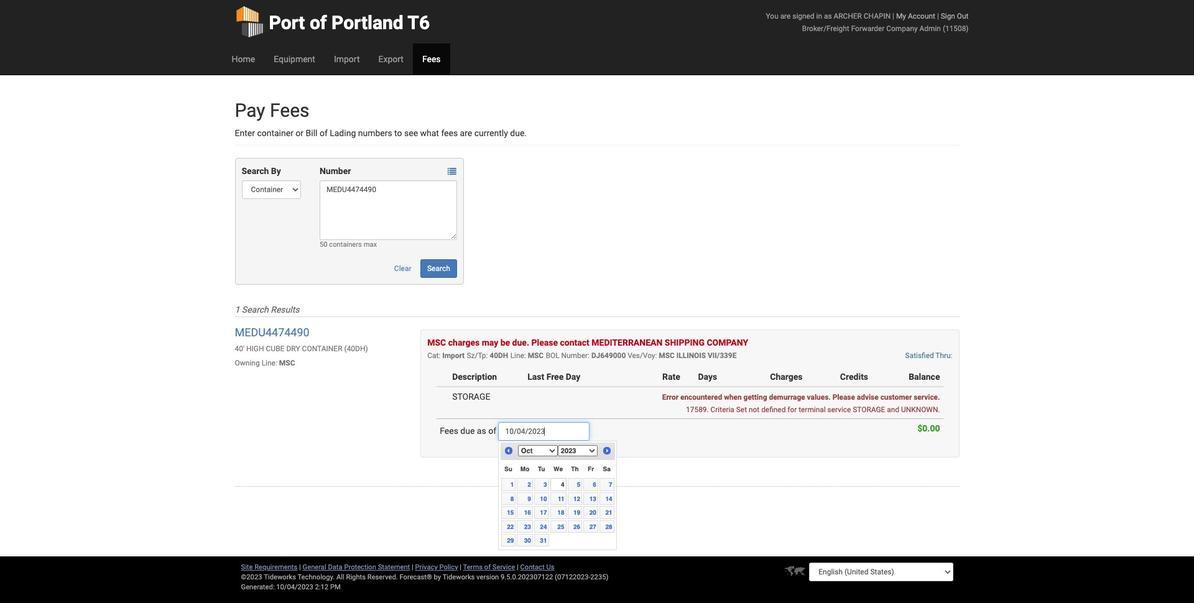 Task type: locate. For each thing, give the bounding box(es) containing it.
| up forecast®
[[412, 564, 414, 572]]

you
[[766, 12, 779, 21]]

company
[[887, 24, 918, 33]]

0 horizontal spatial 1
[[235, 305, 240, 315]]

5
[[577, 481, 581, 489]]

archer
[[834, 12, 862, 21]]

fees up or
[[270, 100, 310, 121]]

1 vertical spatial storage
[[853, 406, 886, 414]]

number
[[320, 166, 351, 176]]

rights
[[346, 574, 366, 582]]

1 up 40'
[[235, 305, 240, 315]]

7 link
[[600, 479, 615, 491]]

search
[[242, 166, 269, 176], [428, 264, 450, 273], [242, 305, 269, 315]]

technology.
[[298, 574, 335, 582]]

msc up the rate
[[659, 352, 675, 360]]

import button
[[325, 44, 369, 75]]

of inside port of portland t6 link
[[310, 12, 327, 34]]

days
[[699, 372, 718, 382]]

are right fees
[[460, 128, 473, 138]]

storage down the 'description'
[[453, 392, 491, 402]]

when
[[724, 393, 742, 402]]

12
[[574, 495, 581, 503]]

import down charges
[[443, 352, 465, 360]]

enter container or bill of lading numbers to see what fees are currently due.
[[235, 128, 527, 138]]

advise
[[857, 393, 879, 402]]

0 vertical spatial as
[[825, 12, 832, 21]]

lading
[[330, 128, 356, 138]]

23
[[524, 523, 531, 531]]

$0.00
[[918, 424, 941, 434]]

0 vertical spatial 1
[[235, 305, 240, 315]]

1 vertical spatial due.
[[513, 338, 530, 348]]

0 horizontal spatial please
[[532, 338, 558, 348]]

6 link
[[584, 479, 599, 491]]

to
[[395, 128, 402, 138]]

| up tideworks
[[460, 564, 462, 572]]

reserved.
[[368, 574, 398, 582]]

1 horizontal spatial 1
[[511, 481, 514, 489]]

please up service
[[833, 393, 856, 402]]

of up version
[[485, 564, 491, 572]]

search button
[[421, 260, 457, 278]]

0 vertical spatial fees
[[422, 54, 441, 64]]

fees
[[441, 128, 458, 138]]

tideworks
[[443, 574, 475, 582]]

fees down the t6 at the top of the page
[[422, 54, 441, 64]]

search right the clear
[[428, 264, 450, 273]]

chapin
[[864, 12, 891, 21]]

free
[[547, 372, 564, 382]]

criteria
[[711, 406, 735, 414]]

0 horizontal spatial line:
[[262, 359, 277, 368]]

search by
[[242, 166, 281, 176]]

ves/voy:
[[628, 352, 657, 360]]

1 horizontal spatial please
[[833, 393, 856, 402]]

0 vertical spatial storage
[[453, 392, 491, 402]]

2 vertical spatial fees
[[440, 426, 459, 436]]

1 left 2 "link"
[[511, 481, 514, 489]]

line: down cube
[[262, 359, 277, 368]]

search left "by"
[[242, 166, 269, 176]]

1 horizontal spatial storage
[[853, 406, 886, 414]]

satisfied
[[906, 352, 935, 360]]

search up medu4474490 link
[[242, 305, 269, 315]]

18
[[558, 509, 565, 517]]

30
[[524, 537, 531, 545]]

bol
[[546, 352, 560, 360]]

max
[[364, 241, 377, 249]]

pm
[[330, 584, 341, 592]]

1 vertical spatial please
[[833, 393, 856, 402]]

of right port
[[310, 12, 327, 34]]

0 horizontal spatial are
[[460, 128, 473, 138]]

storage down the advise
[[853, 406, 886, 414]]

0 vertical spatial are
[[781, 12, 791, 21]]

statement
[[378, 564, 410, 572]]

| left the general
[[299, 564, 301, 572]]

0 horizontal spatial storage
[[453, 392, 491, 402]]

10
[[540, 495, 547, 503]]

fees for fees
[[422, 54, 441, 64]]

0 vertical spatial search
[[242, 166, 269, 176]]

1 horizontal spatial import
[[443, 352, 465, 360]]

msc charges                                                                                 may be due. please contact mediterranean shipping company
[[428, 338, 749, 348]]

requirements
[[255, 564, 298, 572]]

medu4474490 link
[[235, 326, 310, 339]]

3 link
[[535, 479, 549, 491]]

13
[[590, 495, 597, 503]]

version
[[477, 574, 499, 582]]

high
[[246, 345, 264, 353]]

contact us link
[[521, 564, 555, 572]]

or
[[296, 128, 304, 138]]

1 link
[[501, 479, 516, 491]]

msc down dry
[[279, 359, 295, 368]]

fees left 'due'
[[440, 426, 459, 436]]

my
[[897, 12, 907, 21]]

1 vertical spatial search
[[428, 264, 450, 273]]

privacy policy link
[[415, 564, 458, 572]]

as right in
[[825, 12, 832, 21]]

None text field
[[499, 423, 590, 441]]

out
[[958, 12, 969, 21]]

are right you
[[781, 12, 791, 21]]

show list image
[[448, 168, 457, 176]]

shipping
[[665, 338, 705, 348]]

1 vertical spatial as
[[477, 426, 486, 436]]

export
[[379, 54, 404, 64]]

21
[[606, 509, 613, 517]]

pay fees
[[235, 100, 310, 121]]

4
[[561, 481, 565, 489]]

service
[[828, 406, 852, 414]]

1 horizontal spatial as
[[825, 12, 832, 21]]

13 link
[[584, 493, 599, 505]]

11 link
[[550, 493, 567, 505]]

please up bol
[[532, 338, 558, 348]]

as right 'due'
[[477, 426, 486, 436]]

due. right be
[[513, 338, 530, 348]]

| left my
[[893, 12, 895, 21]]

search for search
[[428, 264, 450, 273]]

31 link
[[535, 535, 549, 547]]

1 horizontal spatial are
[[781, 12, 791, 21]]

0 vertical spatial import
[[334, 54, 360, 64]]

us
[[547, 564, 555, 572]]

msc
[[428, 338, 446, 348], [528, 352, 544, 360], [659, 352, 675, 360], [279, 359, 295, 368]]

containers
[[329, 241, 362, 249]]

(07122023-
[[555, 574, 591, 582]]

1 vertical spatial are
[[460, 128, 473, 138]]

12 link
[[568, 493, 583, 505]]

as
[[825, 12, 832, 21], [477, 426, 486, 436]]

th
[[571, 465, 579, 473]]

please
[[532, 338, 558, 348], [833, 393, 856, 402]]

owning
[[235, 359, 260, 368]]

su
[[505, 465, 513, 473]]

1 vertical spatial 1
[[511, 481, 514, 489]]

fees inside dropdown button
[[422, 54, 441, 64]]

0 horizontal spatial import
[[334, 54, 360, 64]]

day
[[566, 372, 581, 382]]

17 link
[[535, 507, 549, 519]]

line: inside medu4474490 40' high cube dry container (40dh) owning line: msc
[[262, 359, 277, 368]]

home
[[232, 54, 255, 64]]

0 horizontal spatial as
[[477, 426, 486, 436]]

msc up cat:
[[428, 338, 446, 348]]

defined
[[762, 406, 786, 414]]

cube
[[266, 345, 285, 353]]

search inside button
[[428, 264, 450, 273]]

clear
[[394, 264, 412, 273]]

import down port of portland t6
[[334, 54, 360, 64]]

due. right currently
[[510, 128, 527, 138]]

forecast®
[[400, 574, 432, 582]]

balance
[[909, 372, 941, 382]]

23 link
[[517, 521, 533, 533]]

enter
[[235, 128, 255, 138]]

line: right 40dh on the left of page
[[511, 352, 526, 360]]



Task type: describe. For each thing, give the bounding box(es) containing it.
demurrage
[[769, 393, 806, 402]]

15
[[507, 509, 514, 517]]

2 vertical spatial search
[[242, 305, 269, 315]]

company
[[707, 338, 749, 348]]

2:12
[[315, 584, 329, 592]]

msc inside medu4474490 40' high cube dry container (40dh) owning line: msc
[[279, 359, 295, 368]]

9.5.0.202307122
[[501, 574, 553, 582]]

rate
[[663, 372, 681, 382]]

11
[[558, 495, 565, 503]]

2
[[528, 481, 531, 489]]

number:
[[562, 352, 590, 360]]

fr
[[588, 465, 594, 473]]

of right 'due'
[[489, 426, 497, 436]]

port of portland t6 link
[[235, 0, 430, 44]]

1 for 1 search results
[[235, 305, 240, 315]]

24 link
[[535, 521, 549, 533]]

msc left bol
[[528, 352, 544, 360]]

bill
[[306, 128, 318, 138]]

21 link
[[600, 507, 615, 519]]

9
[[528, 495, 531, 503]]

we
[[554, 465, 563, 473]]

31
[[540, 537, 547, 545]]

50
[[320, 241, 328, 249]]

1 for 1
[[511, 481, 514, 489]]

sign out link
[[941, 12, 969, 21]]

1 horizontal spatial line:
[[511, 352, 526, 360]]

5 link
[[568, 479, 583, 491]]

of right the bill
[[320, 128, 328, 138]]

storage inside error encountered when getting demurrage values. please advise customer service. 17589. criteria set not defined for terminal service storage and unknown.
[[853, 406, 886, 414]]

| left sign
[[938, 12, 940, 21]]

unknown.
[[902, 406, 941, 414]]

general
[[303, 564, 327, 572]]

©2023 tideworks
[[241, 574, 296, 582]]

14
[[606, 495, 613, 503]]

account
[[909, 12, 936, 21]]

18 link
[[550, 507, 567, 519]]

site
[[241, 564, 253, 572]]

(11508)
[[943, 24, 969, 33]]

import inside dropdown button
[[334, 54, 360, 64]]

equipment button
[[265, 44, 325, 75]]

currently
[[475, 128, 508, 138]]

my account link
[[897, 12, 936, 21]]

25 link
[[550, 521, 567, 533]]

results
[[271, 305, 300, 315]]

privacy
[[415, 564, 438, 572]]

are inside you are signed in as archer chapin | my account | sign out broker/freight forwarder company admin (11508)
[[781, 12, 791, 21]]

site requirements | general data protection statement | privacy policy | terms of service | contact us ©2023 tideworks technology. all rights reserved. forecast® by tideworks version 9.5.0.202307122 (07122023-2235) generated: 10/04/2023 2:12 pm
[[241, 564, 609, 592]]

be
[[501, 338, 510, 348]]

home button
[[222, 44, 265, 75]]

error encountered when getting demurrage values. please advise customer service. 17589. criteria set not defined for terminal service storage and unknown.
[[663, 393, 941, 414]]

27
[[590, 523, 597, 531]]

1 search results
[[235, 305, 300, 315]]

sz/tp:
[[467, 352, 488, 360]]

you are signed in as archer chapin | my account | sign out broker/freight forwarder company admin (11508)
[[766, 12, 969, 33]]

terms of service link
[[463, 564, 515, 572]]

25
[[558, 523, 565, 531]]

8 link
[[501, 493, 516, 505]]

27 link
[[584, 521, 599, 533]]

illinois
[[677, 352, 706, 360]]

30 link
[[517, 535, 533, 547]]

not
[[749, 406, 760, 414]]

policy
[[440, 564, 458, 572]]

signed
[[793, 12, 815, 21]]

1 vertical spatial import
[[443, 352, 465, 360]]

| up 9.5.0.202307122
[[517, 564, 519, 572]]

mo
[[521, 465, 530, 473]]

as inside you are signed in as archer chapin | my account | sign out broker/freight forwarder company admin (11508)
[[825, 12, 832, 21]]

of inside site requirements | general data protection statement | privacy policy | terms of service | contact us ©2023 tideworks technology. all rights reserved. forecast® by tideworks version 9.5.0.202307122 (07122023-2235) generated: 10/04/2023 2:12 pm
[[485, 564, 491, 572]]

search for search by
[[242, 166, 269, 176]]

what
[[420, 128, 439, 138]]

container
[[257, 128, 294, 138]]

general data protection statement link
[[303, 564, 410, 572]]

2 link
[[517, 479, 533, 491]]

fees due as of
[[440, 426, 499, 436]]

pay
[[235, 100, 265, 121]]

dj649000
[[592, 352, 626, 360]]

please inside error encountered when getting demurrage values. please advise customer service. 17589. criteria set not defined for terminal service storage and unknown.
[[833, 393, 856, 402]]

1 vertical spatial fees
[[270, 100, 310, 121]]

description
[[453, 372, 497, 382]]

and
[[888, 406, 900, 414]]

satisfied thru:
[[906, 352, 953, 360]]

export button
[[369, 44, 413, 75]]

40dh
[[490, 352, 509, 360]]

6
[[593, 481, 597, 489]]

credits
[[841, 372, 869, 382]]

19 link
[[568, 507, 583, 519]]

20
[[590, 509, 597, 517]]

28 link
[[600, 521, 615, 533]]

7
[[609, 481, 613, 489]]

29 link
[[501, 535, 516, 547]]

container
[[302, 345, 343, 353]]

sa
[[603, 465, 611, 473]]

charges
[[449, 338, 480, 348]]

set
[[737, 406, 747, 414]]

terms
[[463, 564, 483, 572]]

terminal
[[799, 406, 826, 414]]

0 vertical spatial due.
[[510, 128, 527, 138]]

fees for fees due as of
[[440, 426, 459, 436]]

29
[[507, 537, 514, 545]]

mediterranean
[[592, 338, 663, 348]]

Number text field
[[320, 180, 457, 240]]

0 vertical spatial please
[[532, 338, 558, 348]]

14 link
[[600, 493, 615, 505]]



Task type: vqa. For each thing, say whether or not it's contained in the screenshot.


